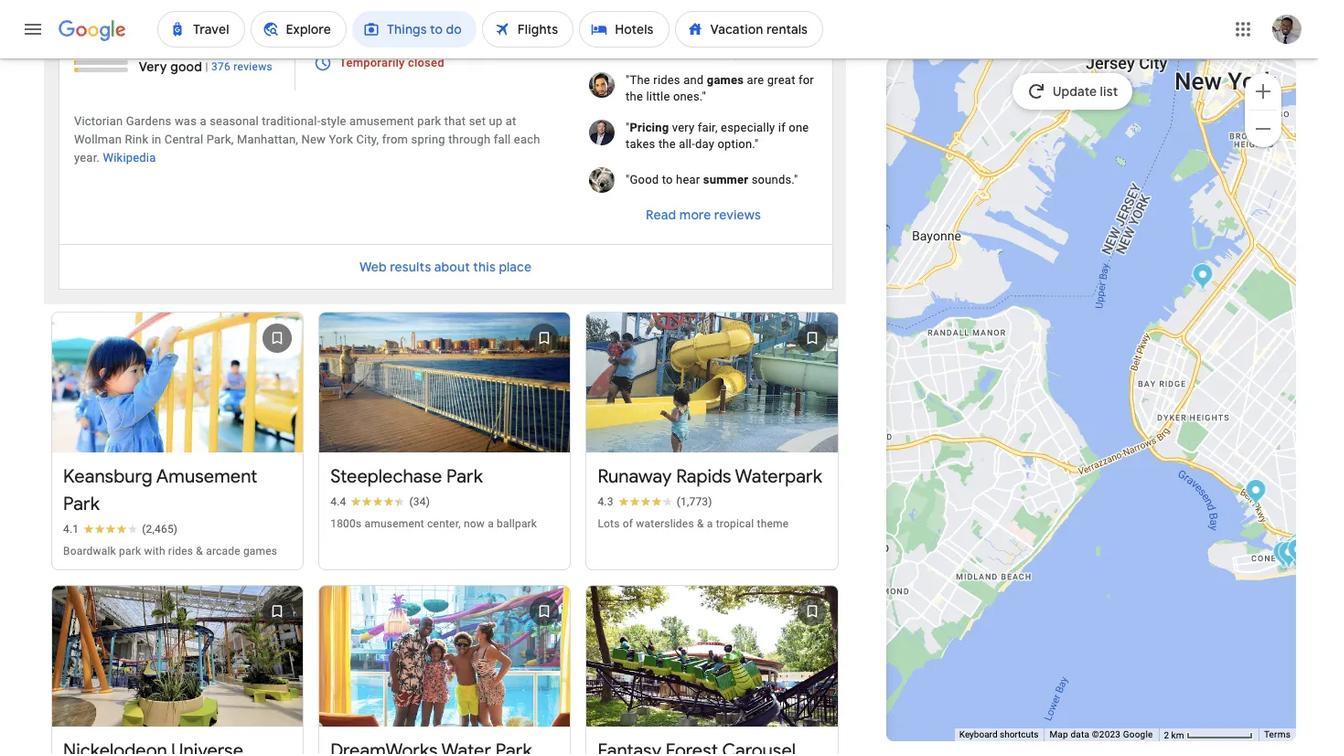 Task type: locate. For each thing, give the bounding box(es) containing it.
runaway rapids waterpark
[[598, 466, 822, 489]]

2
[[1164, 731, 1169, 741]]

1 horizontal spatial reviews
[[714, 206, 761, 223]]

of
[[623, 518, 633, 531]]

are inside are great for the little ones."
[[747, 73, 764, 87]]

a for steeplechase
[[488, 518, 494, 531]]

the
[[626, 89, 643, 103], [659, 137, 676, 151]]

1 vertical spatial &
[[196, 546, 203, 558]]

"the
[[626, 73, 650, 87]]

park up now
[[447, 466, 483, 489]]

0 vertical spatial park
[[417, 114, 441, 128]]

through
[[448, 132, 491, 146]]

0 horizontal spatial park
[[63, 493, 100, 516]]

reviews inside very good | 376 reviews
[[234, 60, 273, 73]]

4.3 out of 5 stars from 1,773 reviews image
[[598, 495, 712, 510]]

especially
[[721, 120, 775, 134]]

waterpark
[[735, 466, 822, 489]]

park
[[417, 114, 441, 128], [119, 546, 141, 558]]

2 horizontal spatial a
[[707, 518, 713, 531]]

1 horizontal spatial &
[[697, 518, 704, 531]]

are left great
[[747, 73, 764, 87]]

one
[[789, 120, 809, 134]]

runaway
[[598, 466, 672, 489]]

1 horizontal spatial a
[[488, 518, 494, 531]]

"the rides and games
[[626, 73, 744, 87]]

to
[[662, 173, 673, 186]]

1 horizontal spatial the
[[659, 137, 676, 151]]

verified
[[150, 15, 188, 28]]

|
[[205, 60, 208, 73]]

temporarily closed
[[339, 55, 444, 69]]

4.1
[[63, 524, 79, 536]]

little
[[646, 89, 670, 103]]

amusement up from
[[350, 114, 414, 128]]

zoom out map image
[[1253, 118, 1274, 140]]

park up 4.1
[[63, 493, 100, 516]]

1 vertical spatial the
[[659, 137, 676, 151]]

& down (1,773)
[[697, 518, 704, 531]]

a
[[200, 114, 207, 128], [488, 518, 494, 531], [707, 518, 713, 531]]

park down 4.1 out of 5 stars from 2,465 reviews image
[[119, 546, 141, 558]]

ballpark
[[497, 518, 537, 531]]

1 horizontal spatial park
[[447, 466, 483, 489]]

ones."
[[673, 89, 706, 103]]

1 horizontal spatial are
[[747, 73, 764, 87]]

a right was
[[200, 114, 207, 128]]

aren't
[[119, 15, 147, 28]]

the left all-
[[659, 137, 676, 151]]

games right arcade
[[243, 546, 277, 558]]

(34)
[[409, 496, 430, 509]]

1800s
[[330, 518, 362, 531]]

wikipedia
[[103, 151, 156, 164]]

seasonal
[[210, 114, 259, 128]]

steeplechase park image
[[1275, 541, 1296, 571]]

update
[[1053, 83, 1097, 100]]

games down saying
[[707, 73, 744, 87]]

376 reviews link
[[211, 59, 273, 74]]

saying
[[700, 44, 740, 60]]

park up 'spring'
[[417, 114, 441, 128]]

lots
[[598, 518, 620, 531]]

tony's express image
[[1278, 541, 1300, 571]]

0 horizontal spatial the
[[626, 89, 643, 103]]

results
[[390, 259, 432, 275]]

what
[[593, 44, 626, 60]]

in
[[152, 132, 161, 146]]

park inside keansburg amusement park
[[63, 493, 100, 516]]

that
[[444, 114, 466, 128]]

a left tropical
[[707, 518, 713, 531]]

(1,773)
[[677, 496, 712, 509]]

1 vertical spatial park
[[119, 546, 141, 558]]

a inside the victorian gardens was a seasonal traditional-style amusement park that set up at wollman rink in central park, manhattan, new york city, from spring through fall each year.
[[200, 114, 207, 128]]

save fantasy forest carousel park to collection image
[[790, 590, 834, 634]]

" pricing
[[626, 120, 669, 134]]

1 vertical spatial games
[[243, 546, 277, 558]]

keyboard
[[960, 730, 998, 740]]

takes
[[626, 137, 656, 151]]

rides
[[654, 73, 680, 87], [168, 546, 193, 558]]

adventurers amusement park image
[[1246, 479, 1267, 509]]

amusement
[[350, 114, 414, 128], [365, 518, 424, 531]]

reviews right 376
[[234, 60, 273, 73]]

map data ©2023 google
[[1050, 730, 1153, 740]]

0 vertical spatial games
[[707, 73, 744, 87]]

reviews
[[74, 15, 116, 28]]

4.4 out of 5 stars from 34 reviews image
[[330, 495, 430, 510]]

reviews
[[234, 60, 273, 73], [714, 206, 761, 223]]

1 vertical spatial amusement
[[365, 518, 424, 531]]

0 vertical spatial rides
[[654, 73, 680, 87]]

are great for the little ones."
[[626, 73, 814, 103]]

1 horizontal spatial rides
[[654, 73, 680, 87]]

0 vertical spatial the
[[626, 89, 643, 103]]

from
[[382, 132, 408, 146]]

was
[[175, 114, 197, 128]]

main menu image
[[22, 18, 44, 40]]

rides right with
[[168, 546, 193, 558]]

4.3
[[598, 496, 614, 509]]

1 vertical spatial park
[[63, 493, 100, 516]]

are
[[677, 44, 697, 60], [747, 73, 764, 87]]

0 vertical spatial amusement
[[350, 114, 414, 128]]

0 vertical spatial are
[[677, 44, 697, 60]]

save dreamworks water park to collection image
[[523, 590, 567, 634]]

circus coaster luna park image
[[1288, 538, 1309, 569]]

read more reviews
[[646, 206, 761, 223]]

zoom in map image
[[1253, 80, 1274, 102]]

year.
[[74, 151, 100, 164]]

center,
[[427, 518, 461, 531]]

& left arcade
[[196, 546, 203, 558]]

very
[[672, 120, 695, 134]]

4.1 out of 5 stars from 2,465 reviews image
[[63, 523, 178, 537]]

city,
[[356, 132, 379, 146]]

parachute jump image
[[1273, 541, 1294, 571]]

©2023
[[1092, 730, 1121, 740]]

are up "the rides and games
[[677, 44, 697, 60]]

amusement down 4.4 out of 5 stars from 34 reviews image in the bottom left of the page
[[365, 518, 424, 531]]

web
[[360, 259, 387, 275]]

about
[[435, 259, 470, 275]]

reviews down summer
[[714, 206, 761, 223]]

1 vertical spatial are
[[747, 73, 764, 87]]

style
[[321, 114, 346, 128]]

4.4
[[330, 496, 346, 509]]

0 horizontal spatial rides
[[168, 546, 193, 558]]

the down "the
[[626, 89, 643, 103]]

0 horizontal spatial reviews
[[234, 60, 273, 73]]

a right now
[[488, 518, 494, 531]]

0 vertical spatial &
[[697, 518, 704, 531]]

1 horizontal spatial games
[[707, 73, 744, 87]]

park
[[447, 466, 483, 489], [63, 493, 100, 516]]

boardwalk
[[63, 546, 116, 558]]

2 km
[[1164, 731, 1187, 741]]

1 horizontal spatial park
[[417, 114, 441, 128]]

keansburg
[[63, 466, 153, 489]]

rides up little
[[654, 73, 680, 87]]

0 vertical spatial reviews
[[234, 60, 273, 73]]

&
[[697, 518, 704, 531], [196, 546, 203, 558]]

0 horizontal spatial a
[[200, 114, 207, 128]]



Task type: describe. For each thing, give the bounding box(es) containing it.
each
[[514, 132, 540, 146]]

"good
[[626, 173, 659, 186]]

4.2 out of 5 stars from 376 reviews. very good. element
[[139, 34, 273, 76]]

amusement inside the victorian gardens was a seasonal traditional-style amusement park that set up at wollman rink in central park, manhattan, new york city, from spring through fall each year.
[[350, 114, 414, 128]]

0 horizontal spatial park
[[119, 546, 141, 558]]

park inside the victorian gardens was a seasonal traditional-style amusement park that set up at wollman rink in central park, manhattan, new york city, from spring through fall each year.
[[417, 114, 441, 128]]

and
[[684, 73, 704, 87]]

1 vertical spatial reviews
[[714, 206, 761, 223]]

shortcuts
[[1000, 730, 1039, 740]]

keyboard shortcuts button
[[960, 729, 1039, 742]]

hear
[[676, 173, 700, 186]]

deno's wonder wheel amusement park image
[[1287, 540, 1308, 570]]

park,
[[207, 132, 234, 146]]

now
[[464, 518, 485, 531]]

up
[[489, 114, 503, 128]]

what visitors are saying
[[593, 44, 740, 60]]

theme
[[757, 518, 789, 531]]

read
[[646, 206, 676, 223]]

wikipedia link
[[103, 151, 156, 164]]

new
[[301, 132, 326, 146]]

update list button
[[1013, 73, 1133, 110]]

good
[[170, 58, 202, 75]]

terms
[[1264, 730, 1291, 740]]

web results about this place
[[360, 259, 532, 275]]

the cyclone roller coaster coney island ny image
[[1291, 534, 1312, 564]]

update list
[[1053, 83, 1118, 100]]

urban air trampoline and adventure park image
[[1192, 263, 1214, 293]]

very good | 376 reviews
[[139, 58, 273, 75]]

victorian
[[74, 114, 123, 128]]

if
[[778, 120, 786, 134]]

day
[[695, 137, 715, 151]]

scream zone at luna park in coney island image
[[1285, 540, 1306, 570]]

visitors
[[629, 44, 674, 60]]

save steeplechase park to collection image
[[523, 316, 567, 360]]

save nickelodeon universe theme park to collection image
[[255, 590, 299, 634]]

0 horizontal spatial &
[[196, 546, 203, 558]]

the inside very fair, especially if one takes the all-day option."
[[659, 137, 676, 151]]

very
[[139, 58, 167, 75]]

place
[[499, 259, 532, 275]]

376
[[211, 60, 231, 73]]

reviews aren't verified
[[74, 15, 188, 28]]

amusement
[[156, 466, 257, 489]]

the inside are great for the little ones."
[[626, 89, 643, 103]]

with
[[144, 546, 165, 558]]

manhattan,
[[237, 132, 298, 146]]

closed
[[408, 55, 444, 69]]

"
[[626, 120, 630, 134]]

a for runaway
[[707, 518, 713, 531]]

gardens
[[126, 114, 172, 128]]

list
[[1100, 83, 1118, 100]]

1800s amusement center, now a ballpark
[[330, 518, 537, 531]]

set
[[469, 114, 486, 128]]

great
[[767, 73, 796, 87]]

this
[[474, 259, 496, 275]]

very fair, especially if one takes the all-day option."
[[626, 120, 809, 151]]

keyboard shortcuts
[[960, 730, 1039, 740]]

more
[[679, 206, 711, 223]]

at
[[506, 114, 517, 128]]

tropical
[[716, 518, 754, 531]]

terms link
[[1264, 730, 1291, 740]]

data
[[1071, 730, 1090, 740]]

lots of waterslides & a tropical theme
[[598, 518, 789, 531]]

victorian gardens was a seasonal traditional-style amusement park that set up at wollman rink in central park, manhattan, new york city, from spring through fall each year.
[[74, 114, 540, 164]]

2 km button
[[1159, 729, 1259, 743]]

sounds."
[[752, 173, 798, 186]]

0 vertical spatial park
[[447, 466, 483, 489]]

spring
[[411, 132, 445, 146]]

0 horizontal spatial are
[[677, 44, 697, 60]]

0 horizontal spatial games
[[243, 546, 277, 558]]

rink
[[125, 132, 148, 146]]

rapids
[[676, 466, 732, 489]]

steeplechase park
[[330, 466, 483, 489]]

spook a rama image
[[1288, 538, 1309, 568]]

soarin' eagle image
[[1283, 538, 1304, 568]]

luna park in coney island image
[[1289, 533, 1310, 563]]

summer
[[703, 173, 749, 186]]

traditional-
[[262, 114, 321, 128]]

save runaway rapids waterpark to collection image
[[790, 316, 834, 360]]

map region
[[763, 0, 1318, 755]]

york
[[329, 132, 353, 146]]

all-
[[679, 137, 695, 151]]

coney island history project image
[[1286, 538, 1307, 569]]

arcade
[[206, 546, 240, 558]]

save keansburg amusement park to collection image
[[255, 316, 299, 360]]

(2,465)
[[142, 524, 178, 536]]

boardwalk park with rides & arcade games
[[63, 546, 277, 558]]

map
[[1050, 730, 1068, 740]]

1 vertical spatial rides
[[168, 546, 193, 558]]

option."
[[718, 137, 759, 151]]

keansburg amusement park
[[63, 466, 257, 516]]

pricing
[[630, 120, 669, 134]]

temporarily
[[339, 55, 405, 69]]



Task type: vqa. For each thing, say whether or not it's contained in the screenshot.
Return text box
no



